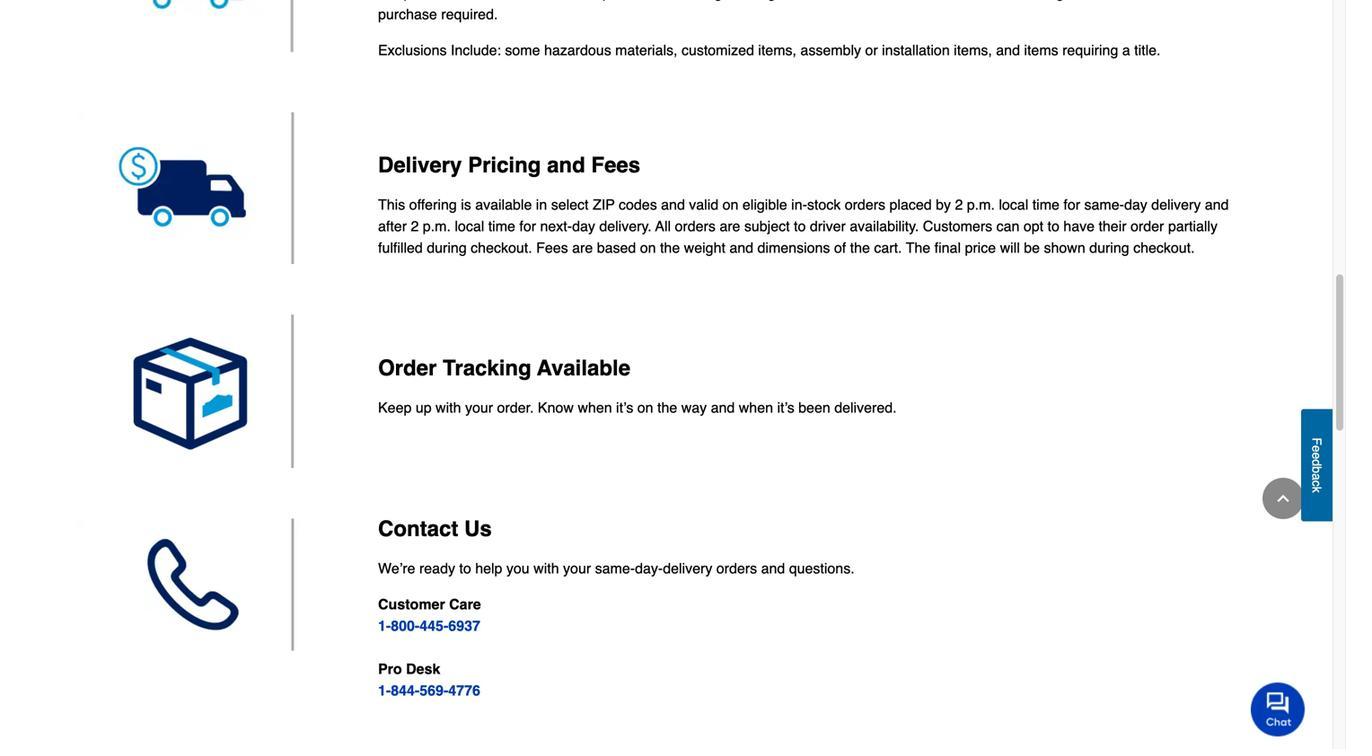 Task type: vqa. For each thing, say whether or not it's contained in the screenshot.
1-800-445-6937 Link
yes



Task type: locate. For each thing, give the bounding box(es) containing it.
stock up hazardous
[[565, 0, 599, 1]]

0 horizontal spatial fees
[[536, 239, 568, 256]]

2
[[955, 196, 963, 213], [411, 218, 419, 234]]

fees down next-
[[536, 239, 568, 256]]

1 vertical spatial time
[[488, 218, 515, 234]]

1 vertical spatial day
[[572, 218, 595, 234]]

and left outdoor
[[951, 0, 975, 1]]

materials, up assembly
[[780, 0, 842, 1]]

1 vertical spatial orders
[[675, 218, 716, 234]]

orders down valid
[[675, 218, 716, 234]]

with right up
[[436, 399, 461, 416]]

0 horizontal spatial items,
[[758, 42, 797, 58]]

1 horizontal spatial orders
[[717, 560, 757, 577]]

0 horizontal spatial local
[[455, 218, 484, 234]]

fees up "zip" at the left
[[591, 153, 640, 177]]

1 horizontal spatial your
[[563, 560, 591, 577]]

next-
[[540, 218, 572, 234]]

1- down pro
[[378, 682, 391, 699]]

when left been
[[739, 399, 773, 416]]

p.m. up customers
[[967, 196, 995, 213]]

materials,
[[780, 0, 842, 1], [615, 42, 678, 58]]

1 horizontal spatial day
[[1124, 196, 1148, 213]]

b
[[1310, 466, 1324, 473]]

in- up hazardous
[[549, 0, 565, 1]]

products,
[[603, 0, 662, 1]]

0 horizontal spatial p.m.
[[423, 218, 451, 234]]

of
[[447, 0, 459, 1], [533, 0, 545, 1], [834, 239, 846, 256]]

been
[[799, 399, 831, 416]]

1 horizontal spatial it's
[[777, 399, 795, 416]]

for up have
[[1064, 196, 1080, 213]]

1 vertical spatial your
[[563, 560, 591, 577]]

stock
[[565, 0, 599, 1], [807, 196, 841, 213]]

your left order.
[[465, 399, 493, 416]]

your right you
[[563, 560, 591, 577]]

local
[[999, 196, 1029, 213], [455, 218, 484, 234]]

be
[[1024, 239, 1040, 256]]

1 horizontal spatial in-
[[791, 196, 807, 213]]

0 vertical spatial a
[[1122, 42, 1130, 58]]

0 vertical spatial are
[[720, 218, 740, 234]]

0 vertical spatial delivery
[[1152, 196, 1201, 213]]

1 horizontal spatial delivery
[[1152, 196, 1201, 213]]

0 vertical spatial materials,
[[780, 0, 842, 1]]

customer
[[378, 596, 445, 613]]

1 horizontal spatial local
[[999, 196, 1029, 213]]

0 vertical spatial p.m.
[[967, 196, 995, 213]]

purchase
[[378, 6, 437, 22]]

2 it's from the left
[[777, 399, 795, 416]]

this
[[378, 196, 405, 213]]

p.m.
[[967, 196, 995, 213], [423, 218, 451, 234]]

orders
[[845, 196, 886, 213], [675, 218, 716, 234], [717, 560, 757, 577]]

and up select
[[547, 153, 585, 177]]

shop tens of thousands of in-stock products, including building materials, décor, seasonal and outdoor living, and more with no minimum purchase required.
[[378, 0, 1245, 22]]

2 horizontal spatial to
[[1048, 218, 1060, 234]]

delivery pricing and fees
[[378, 153, 640, 177]]

delivery
[[1152, 196, 1201, 213], [663, 560, 713, 577]]

0 horizontal spatial time
[[488, 218, 515, 234]]

d
[[1310, 459, 1324, 466]]

1 items, from the left
[[758, 42, 797, 58]]

an illustration of a dark blue package with a light blue lowe's pagoda and light blue packing tape. image
[[75, 314, 349, 468]]

0 vertical spatial in-
[[549, 0, 565, 1]]

a
[[1122, 42, 1130, 58], [1310, 473, 1324, 480]]

p.m. down offering at the left top
[[423, 218, 451, 234]]

select
[[551, 196, 589, 213]]

1 horizontal spatial items,
[[954, 42, 992, 58]]

0 vertical spatial stock
[[565, 0, 599, 1]]

1 vertical spatial with
[[436, 399, 461, 416]]

local up can
[[999, 196, 1029, 213]]

it's down available in the left of the page
[[616, 399, 633, 416]]

you
[[506, 560, 530, 577]]

1 vertical spatial 2
[[411, 218, 419, 234]]

with right you
[[534, 560, 559, 577]]

1 vertical spatial for
[[519, 218, 536, 234]]

materials, inside shop tens of thousands of in-stock products, including building materials, décor, seasonal and outdoor living, and more with no minimum purchase required.
[[780, 0, 842, 1]]

it's
[[616, 399, 633, 416], [777, 399, 795, 416]]

day up order
[[1124, 196, 1148, 213]]

0 horizontal spatial in-
[[549, 0, 565, 1]]

on left the way
[[637, 399, 653, 416]]

contact us
[[378, 517, 492, 541]]

stock up 'driver'
[[807, 196, 841, 213]]

0 horizontal spatial day
[[572, 218, 595, 234]]

0 horizontal spatial for
[[519, 218, 536, 234]]

are left based
[[572, 239, 593, 256]]

availability.
[[850, 218, 919, 234]]

with
[[1137, 0, 1163, 1], [436, 399, 461, 416], [534, 560, 559, 577]]

during down their
[[1090, 239, 1130, 256]]

codes
[[619, 196, 657, 213]]

2 1- from the top
[[378, 682, 391, 699]]

questions.
[[789, 560, 855, 577]]

customers
[[923, 218, 993, 234]]

an illustration of a dark blue delivery truck with light blue wheels and a dollar sign icon. image
[[75, 111, 349, 264]]

keep up with your order. know when it's on the way and when it's been delivered.
[[378, 399, 897, 416]]

0 horizontal spatial during
[[427, 239, 467, 256]]

1-800-445-6937
[[378, 618, 480, 634]]

1 horizontal spatial fees
[[591, 153, 640, 177]]

0 horizontal spatial 2
[[411, 218, 419, 234]]

for down "in"
[[519, 218, 536, 234]]

1 horizontal spatial for
[[1064, 196, 1080, 213]]

delivered.
[[835, 399, 897, 416]]

checkout. down order
[[1134, 239, 1195, 256]]

cart.
[[874, 239, 902, 256]]

0 vertical spatial with
[[1137, 0, 1163, 1]]

0 horizontal spatial it's
[[616, 399, 633, 416]]

fees inside this offering is available in select zip codes and valid on eligible in-stock orders placed by 2 p.m. local time for same-day delivery and after 2 p.m. local time for next-day delivery. all orders are subject to driver availability. customers can opt to have their order partially fulfilled during checkout. fees are based on the weight and dimensions of the cart. the final price will be shown during checkout.
[[536, 239, 568, 256]]

in
[[536, 196, 547, 213]]

0 vertical spatial orders
[[845, 196, 886, 213]]

a left title. at top right
[[1122, 42, 1130, 58]]

in- right eligible
[[791, 196, 807, 213]]

by
[[936, 196, 951, 213]]

1 horizontal spatial p.m.
[[967, 196, 995, 213]]

of right thousands
[[533, 0, 545, 1]]

the left the way
[[657, 399, 677, 416]]

items, down shop tens of thousands of in-stock products, including building materials, décor, seasonal and outdoor living, and more with no minimum purchase required.
[[758, 42, 797, 58]]

for
[[1064, 196, 1080, 213], [519, 218, 536, 234]]

1 horizontal spatial same-
[[1084, 196, 1124, 213]]

thousands
[[463, 0, 529, 1]]

have
[[1064, 218, 1095, 234]]

to right opt
[[1048, 218, 1060, 234]]

keep
[[378, 399, 412, 416]]

of up required.
[[447, 0, 459, 1]]

0 horizontal spatial delivery
[[663, 560, 713, 577]]

items, right installation
[[954, 42, 992, 58]]

to left help
[[459, 560, 471, 577]]

2 right by
[[955, 196, 963, 213]]

orders up availability.
[[845, 196, 886, 213]]

are
[[720, 218, 740, 234], [572, 239, 593, 256]]

to
[[794, 218, 806, 234], [1048, 218, 1060, 234], [459, 560, 471, 577]]

time down the available
[[488, 218, 515, 234]]

2 vertical spatial with
[[534, 560, 559, 577]]

items,
[[758, 42, 797, 58], [954, 42, 992, 58]]

on right valid
[[723, 196, 739, 213]]

and up all
[[661, 196, 685, 213]]

1 horizontal spatial of
[[533, 0, 545, 1]]

eligible
[[743, 196, 787, 213]]

c
[[1310, 480, 1324, 486]]

in-
[[549, 0, 565, 1], [791, 196, 807, 213]]

2 right after
[[411, 218, 419, 234]]

0 vertical spatial same-
[[1084, 196, 1124, 213]]

it's left been
[[777, 399, 795, 416]]

driver
[[810, 218, 846, 234]]

day
[[1124, 196, 1148, 213], [572, 218, 595, 234]]

and right the way
[[711, 399, 735, 416]]

0 horizontal spatial checkout.
[[471, 239, 532, 256]]

1 it's from the left
[[616, 399, 633, 416]]

time up opt
[[1033, 196, 1060, 213]]

2 horizontal spatial of
[[834, 239, 846, 256]]

materials, down products,
[[615, 42, 678, 58]]

to up the dimensions
[[794, 218, 806, 234]]

0 horizontal spatial your
[[465, 399, 493, 416]]

order.
[[497, 399, 534, 416]]

e up the b
[[1310, 452, 1324, 459]]

stock inside this offering is available in select zip codes and valid on eligible in-stock orders placed by 2 p.m. local time for same-day delivery and after 2 p.m. local time for next-day delivery. all orders are subject to driver availability. customers can opt to have their order partially fulfilled during checkout. fees are based on the weight and dimensions of the cart. the final price will be shown during checkout.
[[807, 196, 841, 213]]

hazardous
[[544, 42, 611, 58]]

during down offering at the left top
[[427, 239, 467, 256]]

local down is
[[455, 218, 484, 234]]

2 vertical spatial on
[[637, 399, 653, 416]]

1 vertical spatial materials,
[[615, 42, 678, 58]]

2 items, from the left
[[954, 42, 992, 58]]

0 vertical spatial 1-
[[378, 618, 391, 634]]

seasonal
[[889, 0, 947, 1]]

2 horizontal spatial with
[[1137, 0, 1163, 1]]

e up d
[[1310, 445, 1324, 452]]

1 horizontal spatial checkout.
[[1134, 239, 1195, 256]]

installation
[[882, 42, 950, 58]]

0 vertical spatial local
[[999, 196, 1029, 213]]

way
[[681, 399, 707, 416]]

building
[[726, 0, 776, 1]]

during
[[427, 239, 467, 256], [1090, 239, 1130, 256]]

0 horizontal spatial stock
[[565, 0, 599, 1]]

1 horizontal spatial materials,
[[780, 0, 842, 1]]

of down 'driver'
[[834, 239, 846, 256]]

dimensions
[[758, 239, 830, 256]]

exclusions
[[378, 42, 447, 58]]

day down select
[[572, 218, 595, 234]]

1 vertical spatial 1-
[[378, 682, 391, 699]]

of inside this offering is available in select zip codes and valid on eligible in-stock orders placed by 2 p.m. local time for same-day delivery and after 2 p.m. local time for next-day delivery. all orders are subject to driver availability. customers can opt to have their order partially fulfilled during checkout. fees are based on the weight and dimensions of the cart. the final price will be shown during checkout.
[[834, 239, 846, 256]]

customer care
[[378, 596, 481, 613]]

0 horizontal spatial when
[[578, 399, 612, 416]]

a up k
[[1310, 473, 1324, 480]]

1 horizontal spatial time
[[1033, 196, 1060, 213]]

0 horizontal spatial materials,
[[615, 42, 678, 58]]

checkout. down the available
[[471, 239, 532, 256]]

with inside shop tens of thousands of in-stock products, including building materials, décor, seasonal and outdoor living, and more with no minimum purchase required.
[[1137, 0, 1163, 1]]

1 horizontal spatial when
[[739, 399, 773, 416]]

stock inside shop tens of thousands of in-stock products, including building materials, décor, seasonal and outdoor living, and more with no minimum purchase required.
[[565, 0, 599, 1]]

are up weight
[[720, 218, 740, 234]]

1 horizontal spatial are
[[720, 218, 740, 234]]

1 horizontal spatial stock
[[807, 196, 841, 213]]

f e e d b a c k button
[[1301, 409, 1333, 521]]

0 horizontal spatial same-
[[595, 560, 635, 577]]

1 vertical spatial p.m.
[[423, 218, 451, 234]]

1 vertical spatial stock
[[807, 196, 841, 213]]

with left no
[[1137, 0, 1163, 1]]

fees
[[591, 153, 640, 177], [536, 239, 568, 256]]

0 vertical spatial your
[[465, 399, 493, 416]]

1 horizontal spatial during
[[1090, 239, 1130, 256]]

2 when from the left
[[739, 399, 773, 416]]

0 vertical spatial time
[[1033, 196, 1060, 213]]

0 horizontal spatial with
[[436, 399, 461, 416]]

outdoor
[[979, 0, 1028, 1]]

and left more
[[1072, 0, 1096, 1]]

1 vertical spatial in-
[[791, 196, 807, 213]]

0 horizontal spatial to
[[459, 560, 471, 577]]

1- down customer
[[378, 618, 391, 634]]

1 vertical spatial same-
[[595, 560, 635, 577]]

when right know at the bottom of the page
[[578, 399, 612, 416]]

1 horizontal spatial with
[[534, 560, 559, 577]]

0 vertical spatial fees
[[591, 153, 640, 177]]

1 vertical spatial fees
[[536, 239, 568, 256]]

0 horizontal spatial are
[[572, 239, 593, 256]]

0 vertical spatial 2
[[955, 196, 963, 213]]

orders left questions.
[[717, 560, 757, 577]]

in- inside shop tens of thousands of in-stock products, including building materials, décor, seasonal and outdoor living, and more with no minimum purchase required.
[[549, 0, 565, 1]]

checkout.
[[471, 239, 532, 256], [1134, 239, 1195, 256]]

assembly
[[801, 42, 861, 58]]

1 e from the top
[[1310, 445, 1324, 452]]

based
[[597, 239, 636, 256]]

2 horizontal spatial orders
[[845, 196, 886, 213]]

1 vertical spatial a
[[1310, 473, 1324, 480]]

1 horizontal spatial a
[[1310, 473, 1324, 480]]

on down all
[[640, 239, 656, 256]]



Task type: describe. For each thing, give the bounding box(es) containing it.
subject
[[744, 218, 790, 234]]

1 1- from the top
[[378, 618, 391, 634]]

chevron up image
[[1274, 489, 1292, 507]]

pro desk 1-844-569-4776
[[378, 661, 480, 699]]

décor,
[[846, 0, 885, 1]]

a inside button
[[1310, 473, 1324, 480]]

delivery
[[378, 153, 462, 177]]

pricing
[[468, 153, 541, 177]]

800-
[[391, 618, 420, 634]]

us
[[464, 517, 492, 541]]

order
[[1131, 218, 1164, 234]]

placed
[[890, 196, 932, 213]]

offering
[[409, 196, 457, 213]]

price
[[965, 239, 996, 256]]

pro
[[378, 661, 402, 677]]

and up the partially
[[1205, 196, 1229, 213]]

an illustration of a light blue phone handset. image
[[75, 518, 349, 651]]

available
[[475, 196, 532, 213]]

day-
[[635, 560, 663, 577]]

available
[[537, 356, 631, 380]]

1 vertical spatial delivery
[[663, 560, 713, 577]]

or
[[865, 42, 878, 58]]

more
[[1100, 0, 1133, 1]]

help
[[475, 560, 502, 577]]

same- inside this offering is available in select zip codes and valid on eligible in-stock orders placed by 2 p.m. local time for same-day delivery and after 2 p.m. local time for next-day delivery. all orders are subject to driver availability. customers can opt to have their order partially fulfilled during checkout. fees are based on the weight and dimensions of the cart. the final price will be shown during checkout.
[[1084, 196, 1124, 213]]

order tracking available
[[378, 356, 631, 380]]

include:
[[451, 42, 501, 58]]

contact
[[378, 517, 458, 541]]

k
[[1310, 486, 1324, 493]]

including
[[666, 0, 722, 1]]

shop
[[378, 0, 412, 1]]

1 when from the left
[[578, 399, 612, 416]]

opt
[[1024, 218, 1044, 234]]

partially
[[1168, 218, 1218, 234]]

tracking
[[443, 356, 531, 380]]

1 during from the left
[[427, 239, 467, 256]]

customized
[[682, 42, 754, 58]]

order
[[378, 356, 437, 380]]

scroll to top element
[[1263, 478, 1304, 519]]

the down all
[[660, 239, 680, 256]]

1 horizontal spatial 2
[[955, 196, 963, 213]]

we're ready to help you with your same-day-delivery orders and questions.
[[378, 560, 855, 577]]

and left items
[[996, 42, 1020, 58]]

exclusions include: some hazardous materials, customized items, assembly or installation items, and items requiring a title.
[[378, 42, 1161, 58]]

569-
[[420, 682, 448, 699]]

1-844-569-4776 link
[[378, 682, 480, 699]]

1 checkout. from the left
[[471, 239, 532, 256]]

chat invite button image
[[1251, 682, 1306, 737]]

all
[[655, 218, 671, 234]]

their
[[1099, 218, 1127, 234]]

the left cart.
[[850, 239, 870, 256]]

in- inside this offering is available in select zip codes and valid on eligible in-stock orders placed by 2 p.m. local time for same-day delivery and after 2 p.m. local time for next-day delivery. all orders are subject to driver availability. customers can opt to have their order partially fulfilled during checkout. fees are based on the weight and dimensions of the cart. the final price will be shown during checkout.
[[791, 196, 807, 213]]

f e e d b a c k
[[1310, 437, 1324, 493]]

0 vertical spatial on
[[723, 196, 739, 213]]

no
[[1167, 0, 1183, 1]]

weight
[[684, 239, 726, 256]]

1 vertical spatial are
[[572, 239, 593, 256]]

fulfilled
[[378, 239, 423, 256]]

0 vertical spatial for
[[1064, 196, 1080, 213]]

2 e from the top
[[1310, 452, 1324, 459]]

required.
[[441, 6, 498, 22]]

0 horizontal spatial orders
[[675, 218, 716, 234]]

delivery.
[[599, 218, 652, 234]]

items
[[1024, 42, 1059, 58]]

an illustration of a dark blue delivery truck with light blue wheels and streaks indicating motion. image
[[75, 0, 349, 52]]

ready
[[419, 560, 455, 577]]

this offering is available in select zip codes and valid on eligible in-stock orders placed by 2 p.m. local time for same-day delivery and after 2 p.m. local time for next-day delivery. all orders are subject to driver availability. customers can opt to have their order partially fulfilled during checkout. fees are based on the weight and dimensions of the cart. the final price will be shown during checkout.
[[378, 196, 1229, 256]]

445-
[[420, 618, 448, 634]]

will
[[1000, 239, 1020, 256]]

1- inside the pro desk 1-844-569-4776
[[378, 682, 391, 699]]

some
[[505, 42, 540, 58]]

living,
[[1032, 0, 1068, 1]]

delivery inside this offering is available in select zip codes and valid on eligible in-stock orders placed by 2 p.m. local time for same-day delivery and after 2 p.m. local time for next-day delivery. all orders are subject to driver availability. customers can opt to have their order partially fulfilled during checkout. fees are based on the weight and dimensions of the cart. the final price will be shown during checkout.
[[1152, 196, 1201, 213]]

2 vertical spatial orders
[[717, 560, 757, 577]]

2 during from the left
[[1090, 239, 1130, 256]]

up
[[416, 399, 432, 416]]

requiring
[[1063, 42, 1118, 58]]

final
[[935, 239, 961, 256]]

care
[[449, 596, 481, 613]]

and down subject
[[730, 239, 754, 256]]

4776
[[448, 682, 480, 699]]

tens
[[416, 0, 443, 1]]

and left questions.
[[761, 560, 785, 577]]

is
[[461, 196, 471, 213]]

can
[[997, 218, 1020, 234]]

we're
[[378, 560, 415, 577]]

minimum
[[1187, 0, 1245, 1]]

0 horizontal spatial of
[[447, 0, 459, 1]]

1-800-445-6937 link
[[378, 618, 480, 634]]

after
[[378, 218, 407, 234]]

the
[[906, 239, 931, 256]]

1 vertical spatial on
[[640, 239, 656, 256]]

valid
[[689, 196, 719, 213]]

0 vertical spatial day
[[1124, 196, 1148, 213]]

know
[[538, 399, 574, 416]]

shown
[[1044, 239, 1086, 256]]

2 checkout. from the left
[[1134, 239, 1195, 256]]

1 vertical spatial local
[[455, 218, 484, 234]]

0 horizontal spatial a
[[1122, 42, 1130, 58]]

1 horizontal spatial to
[[794, 218, 806, 234]]

f
[[1310, 437, 1324, 445]]



